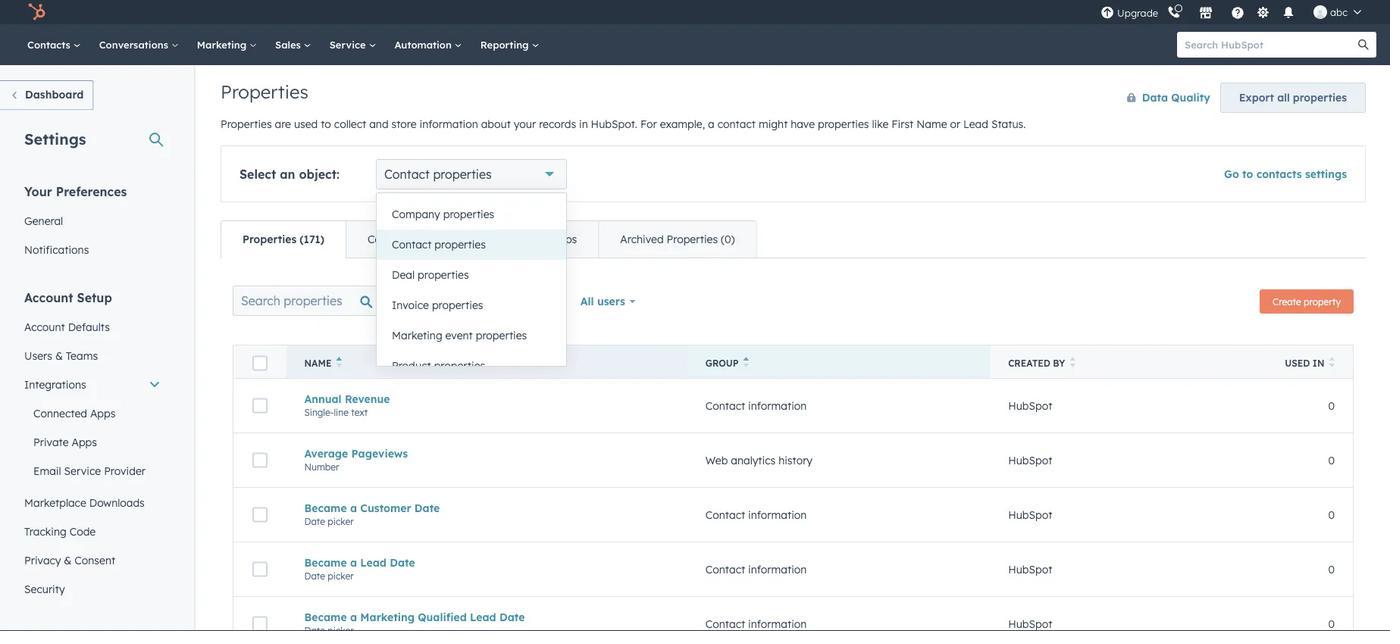 Task type: vqa. For each thing, say whether or not it's contained in the screenshot.


Task type: describe. For each thing, give the bounding box(es) containing it.
privacy & consent
[[24, 554, 115, 567]]

connected
[[33, 407, 87, 420]]

lead inside became a lead date date picker
[[360, 556, 387, 570]]

field
[[495, 294, 518, 307]]

average pageviews button
[[304, 447, 669, 460]]

contact information for annual revenue
[[706, 399, 807, 413]]

tracking code link
[[15, 517, 170, 546]]

history
[[779, 454, 813, 467]]

marketing for marketing
[[197, 38, 249, 51]]

tracking code
[[24, 525, 96, 538]]

line
[[334, 407, 349, 418]]

contact for annual revenue
[[706, 399, 745, 413]]

account setup
[[24, 290, 112, 305]]

properties (171)
[[243, 233, 324, 246]]

invoice properties button
[[377, 290, 566, 321]]

email
[[33, 464, 61, 478]]

privacy
[[24, 554, 61, 567]]

a left contact
[[708, 118, 715, 131]]

reporting
[[480, 38, 532, 51]]

contact for became a marketing qualified lead date
[[706, 618, 745, 631]]

press to sort. image for used in
[[1329, 357, 1335, 368]]

invoice properties
[[392, 299, 483, 312]]

properties left like at the right top
[[818, 118, 869, 131]]

hubspot for lead
[[1008, 563, 1053, 576]]

number
[[304, 462, 339, 473]]

text
[[351, 407, 368, 418]]

in
[[579, 118, 588, 131]]

private
[[33, 436, 69, 449]]

about
[[481, 118, 511, 131]]

a for became a customer date date picker
[[350, 502, 357, 515]]

press to sort. element for group
[[743, 357, 749, 370]]

properties inside 'button'
[[443, 208, 495, 221]]

data
[[1142, 91, 1168, 104]]

properties right all
[[1293, 91, 1347, 104]]

became for became a lead date
[[304, 556, 347, 570]]

dashboard
[[25, 88, 84, 101]]

search image
[[1359, 39, 1369, 50]]

setup
[[77, 290, 112, 305]]

company properties button
[[377, 199, 566, 230]]

property for conditional
[[428, 233, 471, 246]]

marketplace downloads
[[24, 496, 145, 509]]

marketplaces button
[[1190, 0, 1222, 24]]

became a lead date date picker
[[304, 556, 415, 582]]

status.
[[992, 118, 1026, 131]]

tracking
[[24, 525, 67, 538]]

average pageviews number
[[304, 447, 408, 473]]

deal properties
[[392, 268, 469, 282]]

deal
[[392, 268, 415, 282]]

properties for properties are used to collect and store information about your records in hubspot. for example, a contact might have properties like first name or lead status.
[[221, 118, 272, 131]]

event
[[446, 329, 473, 342]]

properties left (0)
[[667, 233, 718, 246]]

create property button
[[1260, 290, 1354, 314]]

upgrade image
[[1101, 6, 1115, 20]]

created by
[[1008, 358, 1066, 369]]

create property
[[1273, 296, 1341, 307]]

notifications image
[[1282, 7, 1296, 20]]

contact information for became a lead date
[[706, 563, 807, 576]]

records
[[539, 118, 576, 131]]

press to sort. image
[[1070, 357, 1076, 368]]

marketplace
[[24, 496, 86, 509]]

go
[[1224, 168, 1239, 181]]

notifications link
[[15, 235, 170, 264]]

(171)
[[300, 233, 324, 246]]

account for account defaults
[[24, 320, 65, 334]]

all for all groups
[[394, 294, 408, 307]]

properties up event
[[432, 299, 483, 312]]

your preferences element
[[15, 183, 170, 264]]

became for became a customer date
[[304, 502, 347, 515]]

0 vertical spatial to
[[321, 118, 331, 131]]

archived properties (0)
[[620, 233, 735, 246]]

security link
[[15, 575, 170, 604]]

press to sort. element for used in
[[1329, 357, 1335, 370]]

marketing inside "tab panel"
[[360, 611, 415, 624]]

web analytics history
[[706, 454, 813, 467]]

help button
[[1225, 0, 1251, 24]]

properties inside dropdown button
[[433, 167, 492, 182]]

abc button
[[1305, 0, 1371, 24]]

privacy & consent link
[[15, 546, 170, 575]]

hubspot.
[[591, 118, 638, 131]]

by
[[1053, 358, 1066, 369]]

contact for became a customer date
[[706, 509, 745, 522]]

marketing link
[[188, 24, 266, 65]]

pageviews
[[351, 447, 408, 460]]

all field types button
[[468, 286, 571, 316]]

ascending sort. press to sort descending. element
[[336, 357, 342, 370]]

& for privacy
[[64, 554, 72, 567]]

example,
[[660, 118, 705, 131]]

became a customer date button
[[304, 502, 669, 515]]

object:
[[299, 167, 340, 182]]

go to contacts settings
[[1224, 168, 1347, 181]]

used in button
[[1263, 345, 1354, 379]]

are
[[275, 118, 291, 131]]

automation
[[395, 38, 455, 51]]

groups
[[411, 294, 448, 307]]

consent
[[75, 554, 115, 567]]

connected apps link
[[15, 399, 170, 428]]

sales link
[[266, 24, 320, 65]]

5 hubspot from the top
[[1008, 618, 1053, 631]]

properties down company properties 'button'
[[435, 238, 486, 251]]

customer
[[360, 502, 411, 515]]

became a customer date date picker
[[304, 502, 440, 528]]

all groups
[[394, 294, 448, 307]]

contacts link
[[18, 24, 90, 65]]

connected apps
[[33, 407, 116, 420]]

0 for customer
[[1329, 509, 1335, 522]]

menu containing abc
[[1099, 0, 1372, 24]]

marketing event properties button
[[377, 321, 566, 351]]

groups
[[541, 233, 577, 246]]

settings image
[[1257, 6, 1270, 20]]

store
[[392, 118, 417, 131]]

became a marketing qualified lead date button
[[304, 611, 669, 624]]

properties (171) link
[[221, 221, 346, 258]]

group button
[[688, 345, 990, 379]]

settings link
[[1254, 4, 1273, 20]]

information for lead
[[748, 563, 807, 576]]



Task type: locate. For each thing, give the bounding box(es) containing it.
tab list
[[221, 221, 757, 259]]

press to sort. image for group
[[743, 357, 749, 368]]

3 hubspot from the top
[[1008, 509, 1053, 522]]

users
[[24, 349, 52, 362]]

1 became from the top
[[304, 502, 347, 515]]

have
[[791, 118, 815, 131]]

0 for lead
[[1329, 563, 1335, 576]]

to
[[321, 118, 331, 131], [1243, 168, 1254, 181]]

service link
[[320, 24, 385, 65]]

properties up company properties 'button'
[[433, 167, 492, 182]]

integrations button
[[15, 370, 170, 399]]

property inside tab list
[[428, 233, 471, 246]]

go to contacts settings button
[[1224, 168, 1347, 181]]

properties for properties (171)
[[243, 233, 297, 246]]

& right users
[[55, 349, 63, 362]]

list box
[[377, 193, 566, 381]]

all
[[1278, 91, 1290, 104]]

2 press to sort. image from the left
[[1329, 357, 1335, 368]]

a for became a lead date date picker
[[350, 556, 357, 570]]

0 horizontal spatial &
[[55, 349, 63, 362]]

1 vertical spatial to
[[1243, 168, 1254, 181]]

& for users
[[55, 349, 63, 362]]

(0)
[[721, 233, 735, 246]]

became down number
[[304, 502, 347, 515]]

account defaults link
[[15, 313, 170, 342]]

5 0 from the top
[[1329, 618, 1335, 631]]

2 vertical spatial lead
[[470, 611, 496, 624]]

annual revenue button
[[304, 393, 669, 406]]

marketing for marketing event properties
[[392, 329, 443, 342]]

or
[[950, 118, 961, 131]]

hubspot for number
[[1008, 454, 1053, 467]]

press to sort. element inside group button
[[743, 357, 749, 370]]

apps up "email service provider"
[[72, 436, 97, 449]]

in
[[1313, 358, 1325, 369]]

company
[[392, 208, 440, 221]]

name inside name button
[[304, 358, 332, 369]]

annual
[[304, 393, 342, 406]]

1 horizontal spatial lead
[[470, 611, 496, 624]]

1 horizontal spatial service
[[330, 38, 369, 51]]

1 horizontal spatial all
[[478, 294, 492, 307]]

properties left are
[[221, 118, 272, 131]]

1 press to sort. image from the left
[[743, 357, 749, 368]]

press to sort. image right the in
[[1329, 357, 1335, 368]]

0 vertical spatial became
[[304, 502, 347, 515]]

tab panel
[[221, 258, 1366, 632]]

marketplaces image
[[1199, 7, 1213, 20]]

lead right qualified
[[470, 611, 496, 624]]

hubspot for single-
[[1008, 399, 1053, 413]]

notifications button
[[1276, 0, 1302, 24]]

all inside all users popup button
[[581, 295, 594, 308]]

name left or
[[917, 118, 947, 131]]

press to sort. image
[[743, 357, 749, 368], [1329, 357, 1335, 368]]

email service provider
[[33, 464, 146, 478]]

and
[[369, 118, 389, 131]]

contact properties down company properties
[[392, 238, 486, 251]]

0 vertical spatial contact properties
[[384, 167, 492, 182]]

marketing up product
[[392, 329, 443, 342]]

marketing left qualified
[[360, 611, 415, 624]]

account for account setup
[[24, 290, 73, 305]]

press to sort. element for created by
[[1070, 357, 1076, 370]]

contact inside dropdown button
[[384, 167, 430, 182]]

account setup element
[[15, 289, 170, 604]]

picker down became a customer date date picker
[[328, 571, 354, 582]]

property inside button
[[1304, 296, 1341, 307]]

marketing event properties
[[392, 329, 527, 342]]

marketing left sales
[[197, 38, 249, 51]]

collect
[[334, 118, 366, 131]]

upgrade
[[1118, 7, 1159, 19]]

select
[[240, 167, 276, 182]]

information
[[420, 118, 478, 131], [748, 399, 807, 413], [748, 509, 807, 522], [748, 563, 807, 576], [748, 618, 807, 631]]

calling icon image
[[1168, 6, 1181, 20]]

group
[[706, 358, 739, 369]]

0 horizontal spatial lead
[[360, 556, 387, 570]]

0 horizontal spatial name
[[304, 358, 332, 369]]

property right create
[[1304, 296, 1341, 307]]

&
[[55, 349, 63, 362], [64, 554, 72, 567]]

0 vertical spatial &
[[55, 349, 63, 362]]

service down private apps link
[[64, 464, 101, 478]]

0 horizontal spatial service
[[64, 464, 101, 478]]

to right go
[[1243, 168, 1254, 181]]

lead down became a customer date date picker
[[360, 556, 387, 570]]

0 horizontal spatial press to sort. element
[[743, 357, 749, 370]]

2 horizontal spatial press to sort. element
[[1329, 357, 1335, 370]]

0 horizontal spatial to
[[321, 118, 331, 131]]

0 vertical spatial picker
[[328, 516, 354, 528]]

might
[[759, 118, 788, 131]]

picker inside became a lead date date picker
[[328, 571, 354, 582]]

conditional
[[368, 233, 425, 246]]

all left "users"
[[581, 295, 594, 308]]

1 vertical spatial apps
[[72, 436, 97, 449]]

properties down marketing event properties
[[434, 359, 485, 373]]

2 press to sort. element from the left
[[1070, 357, 1076, 370]]

service right sales link
[[330, 38, 369, 51]]

press to sort. element right by
[[1070, 357, 1076, 370]]

1 0 from the top
[[1329, 399, 1335, 413]]

all groups button
[[384, 286, 468, 316]]

all for all field types
[[478, 294, 492, 307]]

a inside became a customer date date picker
[[350, 502, 357, 515]]

1 horizontal spatial &
[[64, 554, 72, 567]]

1 vertical spatial marketing
[[392, 329, 443, 342]]

apps down integrations button
[[90, 407, 116, 420]]

became inside became a customer date date picker
[[304, 502, 347, 515]]

2 0 from the top
[[1329, 454, 1335, 467]]

0 horizontal spatial press to sort. image
[[743, 357, 749, 368]]

1 vertical spatial account
[[24, 320, 65, 334]]

lead right or
[[964, 118, 989, 131]]

became
[[304, 502, 347, 515], [304, 556, 347, 570], [304, 611, 347, 624]]

apps
[[90, 407, 116, 420], [72, 436, 97, 449]]

properties left (171)
[[243, 233, 297, 246]]

all field types
[[478, 294, 550, 307]]

data quality
[[1142, 91, 1211, 104]]

1 press to sort. element from the left
[[743, 357, 749, 370]]

1 vertical spatial picker
[[328, 571, 354, 582]]

1 horizontal spatial press to sort. element
[[1070, 357, 1076, 370]]

press to sort. element right the in
[[1329, 357, 1335, 370]]

picker for lead
[[328, 571, 354, 582]]

1 vertical spatial became
[[304, 556, 347, 570]]

to right used
[[321, 118, 331, 131]]

a for became a marketing qualified lead date
[[350, 611, 357, 624]]

became a marketing qualified lead date
[[304, 611, 525, 624]]

revenue
[[345, 393, 390, 406]]

preferences
[[56, 184, 127, 199]]

picker inside became a customer date date picker
[[328, 516, 354, 528]]

press to sort. element
[[743, 357, 749, 370], [1070, 357, 1076, 370], [1329, 357, 1335, 370]]

1 vertical spatial contact properties
[[392, 238, 486, 251]]

properties for properties
[[221, 80, 308, 103]]

1 vertical spatial &
[[64, 554, 72, 567]]

properties up logic
[[443, 208, 495, 221]]

press to sort. image inside group button
[[743, 357, 749, 368]]

a left customer
[[350, 502, 357, 515]]

0 vertical spatial account
[[24, 290, 73, 305]]

2 horizontal spatial lead
[[964, 118, 989, 131]]

information for customer
[[748, 509, 807, 522]]

all users
[[581, 295, 625, 308]]

users & teams
[[24, 349, 98, 362]]

1 vertical spatial property
[[1304, 296, 1341, 307]]

service inside 'link'
[[64, 464, 101, 478]]

property down company properties
[[428, 233, 471, 246]]

contacts
[[1257, 168, 1302, 181]]

2 horizontal spatial all
[[581, 295, 594, 308]]

information for single-
[[748, 399, 807, 413]]

single-
[[304, 407, 334, 418]]

1 contact information from the top
[[706, 399, 807, 413]]

data quality button
[[1111, 83, 1211, 113]]

2 became from the top
[[304, 556, 347, 570]]

properties up groups
[[418, 268, 469, 282]]

0 vertical spatial name
[[917, 118, 947, 131]]

2 account from the top
[[24, 320, 65, 334]]

invoice
[[392, 299, 429, 312]]

apps for connected apps
[[90, 407, 116, 420]]

contact properties
[[384, 167, 492, 182], [392, 238, 486, 251]]

1 picker from the top
[[328, 516, 354, 528]]

logic
[[474, 233, 498, 246]]

hubspot
[[1008, 399, 1053, 413], [1008, 454, 1053, 467], [1008, 509, 1053, 522], [1008, 563, 1053, 576], [1008, 618, 1053, 631]]

email service provider link
[[15, 457, 170, 486]]

properties up name button
[[476, 329, 527, 342]]

picker for customer
[[328, 516, 354, 528]]

reporting link
[[471, 24, 549, 65]]

3 press to sort. element from the left
[[1329, 357, 1335, 370]]

marketing
[[197, 38, 249, 51], [392, 329, 443, 342], [360, 611, 415, 624]]

all left field
[[478, 294, 492, 307]]

product properties
[[392, 359, 485, 373]]

1 horizontal spatial property
[[1304, 296, 1341, 307]]

used
[[1285, 358, 1310, 369]]

contacts
[[27, 38, 73, 51]]

your preferences
[[24, 184, 127, 199]]

ascending sort. press to sort descending. image
[[336, 357, 342, 368]]

press to sort. image inside used in button
[[1329, 357, 1335, 368]]

gary orlando image
[[1314, 5, 1328, 19]]

export all properties
[[1240, 91, 1347, 104]]

became down became a customer date date picker
[[304, 556, 347, 570]]

2 vertical spatial marketing
[[360, 611, 415, 624]]

contact for became a lead date
[[706, 563, 745, 576]]

0 horizontal spatial all
[[394, 294, 408, 307]]

account
[[24, 290, 73, 305], [24, 320, 65, 334]]

press to sort. element right group at right
[[743, 357, 749, 370]]

& right privacy
[[64, 554, 72, 567]]

3 0 from the top
[[1329, 509, 1335, 522]]

Search search field
[[233, 286, 384, 316]]

name left ascending sort. press to sort descending. element
[[304, 358, 332, 369]]

1 horizontal spatial press to sort. image
[[1329, 357, 1335, 368]]

1 vertical spatial service
[[64, 464, 101, 478]]

properties inside button
[[418, 268, 469, 282]]

all down deal
[[394, 294, 408, 307]]

press to sort. element inside used in button
[[1329, 357, 1335, 370]]

a down became a customer date date picker
[[350, 556, 357, 570]]

account defaults
[[24, 320, 110, 334]]

company properties
[[392, 208, 495, 221]]

average
[[304, 447, 348, 460]]

hubspot image
[[27, 3, 45, 21]]

3 became from the top
[[304, 611, 347, 624]]

1 horizontal spatial to
[[1243, 168, 1254, 181]]

4 hubspot from the top
[[1008, 563, 1053, 576]]

tab list containing properties (171)
[[221, 221, 757, 259]]

4 contact information from the top
[[706, 618, 807, 631]]

contact information for became a marketing qualified lead date
[[706, 618, 807, 631]]

contact information for became a customer date
[[706, 509, 807, 522]]

sales
[[275, 38, 304, 51]]

contact properties up company properties
[[384, 167, 492, 182]]

all for all users
[[581, 295, 594, 308]]

code
[[70, 525, 96, 538]]

1 vertical spatial name
[[304, 358, 332, 369]]

all inside all groups popup button
[[394, 294, 408, 307]]

press to sort. element inside created by 'button'
[[1070, 357, 1076, 370]]

2 contact information from the top
[[706, 509, 807, 522]]

used in
[[1285, 358, 1325, 369]]

all users button
[[571, 286, 646, 318]]

account up account defaults
[[24, 290, 73, 305]]

0 vertical spatial property
[[428, 233, 471, 246]]

hubspot for customer
[[1008, 509, 1053, 522]]

created
[[1008, 358, 1051, 369]]

became inside became a lead date date picker
[[304, 556, 347, 570]]

contact properties inside dropdown button
[[384, 167, 492, 182]]

2 vertical spatial became
[[304, 611, 347, 624]]

tab panel containing all groups
[[221, 258, 1366, 632]]

a inside became a lead date date picker
[[350, 556, 357, 570]]

downloads
[[89, 496, 145, 509]]

0 vertical spatial apps
[[90, 407, 116, 420]]

contact inside button
[[392, 238, 432, 251]]

help image
[[1231, 7, 1245, 20]]

0 vertical spatial marketing
[[197, 38, 249, 51]]

contact properties inside button
[[392, 238, 486, 251]]

2 picker from the top
[[328, 571, 354, 582]]

became a lead date button
[[304, 556, 669, 570]]

0 vertical spatial lead
[[964, 118, 989, 131]]

users & teams link
[[15, 342, 170, 370]]

apps for private apps
[[72, 436, 97, 449]]

0 for single-
[[1329, 399, 1335, 413]]

1 hubspot from the top
[[1008, 399, 1053, 413]]

2 hubspot from the top
[[1008, 454, 1053, 467]]

0 for number
[[1329, 454, 1335, 467]]

marketing inside button
[[392, 329, 443, 342]]

list box containing company properties
[[377, 193, 566, 381]]

a down became a lead date date picker
[[350, 611, 357, 624]]

lead
[[964, 118, 989, 131], [360, 556, 387, 570], [470, 611, 496, 624]]

conditional property logic link
[[346, 221, 519, 258]]

all inside all field types popup button
[[478, 294, 492, 307]]

conversations
[[99, 38, 171, 51]]

like
[[872, 118, 889, 131]]

integrations
[[24, 378, 86, 391]]

picker up became a lead date date picker
[[328, 516, 354, 528]]

3 contact information from the top
[[706, 563, 807, 576]]

provider
[[104, 464, 146, 478]]

0 vertical spatial service
[[330, 38, 369, 51]]

your
[[514, 118, 536, 131]]

0 horizontal spatial property
[[428, 233, 471, 246]]

Search HubSpot search field
[[1177, 32, 1363, 58]]

0
[[1329, 399, 1335, 413], [1329, 454, 1335, 467], [1329, 509, 1335, 522], [1329, 563, 1335, 576], [1329, 618, 1335, 631]]

press to sort. image right group at right
[[743, 357, 749, 368]]

menu
[[1099, 0, 1372, 24]]

used
[[294, 118, 318, 131]]

account up users
[[24, 320, 65, 334]]

property for create
[[1304, 296, 1341, 307]]

4 0 from the top
[[1329, 563, 1335, 576]]

picker
[[328, 516, 354, 528], [328, 571, 354, 582]]

properties up are
[[221, 80, 308, 103]]

1 account from the top
[[24, 290, 73, 305]]

private apps link
[[15, 428, 170, 457]]

became down became a lead date date picker
[[304, 611, 347, 624]]

1 vertical spatial lead
[[360, 556, 387, 570]]

name button
[[286, 345, 688, 379]]

1 horizontal spatial name
[[917, 118, 947, 131]]



